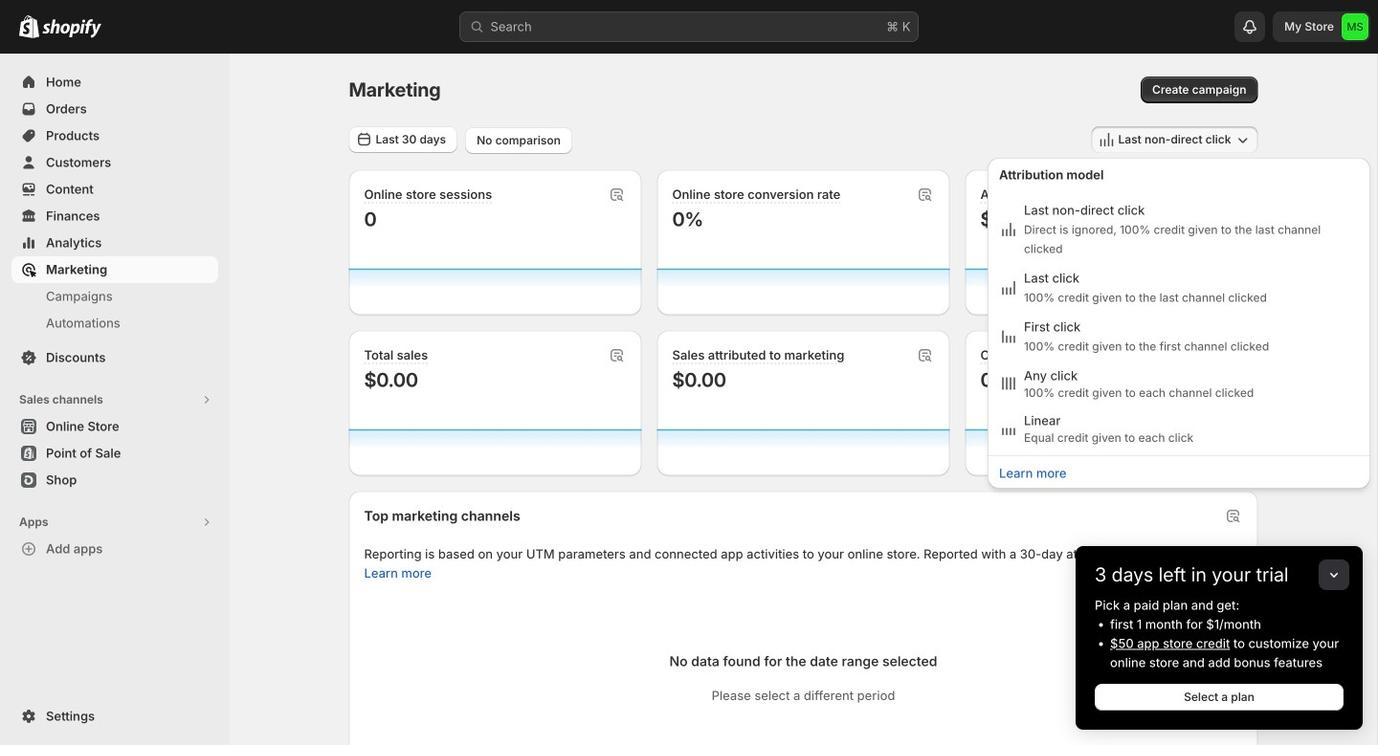 Task type: locate. For each thing, give the bounding box(es) containing it.
menu
[[994, 196, 1365, 450]]

shopify image
[[42, 19, 101, 38]]

shopify image
[[19, 15, 39, 38]]



Task type: vqa. For each thing, say whether or not it's contained in the screenshot.
Shopify image
yes



Task type: describe. For each thing, give the bounding box(es) containing it.
my store image
[[1342, 13, 1369, 40]]



